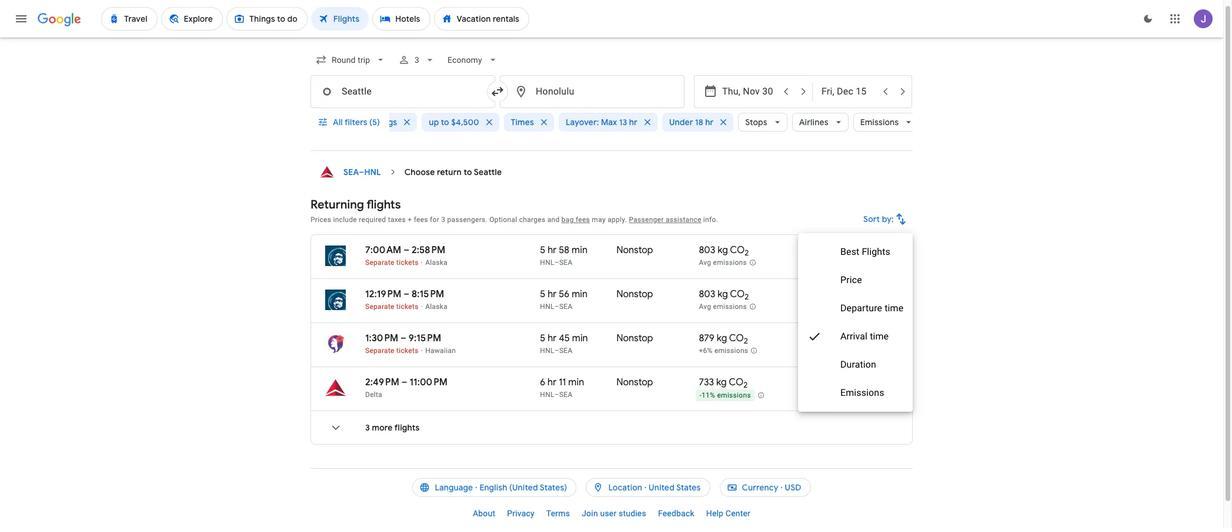 Task type: vqa. For each thing, say whether or not it's contained in the screenshot.
1 in the POPUP BUTTON
no



Task type: describe. For each thing, give the bounding box(es) containing it.
Departure time: 1:30 PM. text field
[[365, 333, 398, 345]]

58
[[559, 245, 570, 256]]

+
[[408, 216, 412, 224]]

+6%
[[699, 347, 713, 355]]

emissions for 5 hr 56 min
[[713, 303, 747, 311]]

Departure time: 7:00 AM. text field
[[365, 245, 401, 256]]

co for $957
[[729, 377, 744, 389]]

delta
[[365, 391, 382, 399]]

states
[[676, 483, 701, 493]]

nonstop for 5 hr 45 min
[[617, 333, 653, 345]]

hnl inside 6 hr 11 min hnl – sea
[[540, 391, 555, 399]]

privacy
[[507, 509, 535, 519]]

957 US dollars text field
[[844, 377, 865, 389]]

emissions inside select your sort order. menu
[[840, 388, 884, 399]]

return
[[437, 167, 462, 178]]

45
[[559, 333, 570, 345]]

733 kg co 2
[[699, 377, 748, 391]]

Departure text field
[[722, 76, 776, 108]]

united states
[[649, 483, 701, 493]]

5 for 5 hr 45 min
[[540, 333, 545, 345]]

2 for 6 hr 11 min
[[744, 381, 748, 391]]

5 for 5 hr 56 min
[[540, 289, 545, 301]]

hnl for 12:19 pm – 8:15 pm
[[540, 303, 555, 311]]

terms
[[546, 509, 570, 519]]

and
[[547, 216, 560, 224]]

5 hr 56 min hnl – sea
[[540, 289, 588, 311]]

times
[[511, 117, 534, 128]]

by:
[[882, 214, 894, 225]]

passenger
[[629, 216, 664, 224]]

sort by:
[[864, 214, 894, 225]]

up to $4,500
[[429, 117, 479, 128]]

departure time
[[840, 303, 903, 314]]

2 inside popup button
[[372, 117, 376, 128]]

nonstop for 5 hr 56 min
[[617, 289, 653, 301]]

total duration 5 hr 45 min. element
[[540, 333, 617, 346]]

language
[[435, 483, 473, 493]]

11:00 pm
[[410, 377, 448, 389]]

1 fees from the left
[[414, 216, 428, 224]]

kg for $1,272
[[718, 245, 728, 256]]

united
[[649, 483, 675, 493]]

airlines
[[799, 117, 829, 128]]

879
[[699, 333, 715, 345]]

include
[[333, 216, 357, 224]]

airlines button
[[792, 108, 849, 136]]

required
[[359, 216, 386, 224]]

assistance
[[666, 216, 701, 224]]

– inside the 5 hr 58 min hnl – sea
[[555, 259, 559, 267]]

prices include required taxes + fees for 3 passengers. optional charges and bag fees may apply. passenger assistance
[[311, 216, 701, 224]]

co for $1,272
[[730, 245, 745, 256]]

avg emissions for 5 hr 58 min
[[699, 259, 747, 267]]

choose return to seattle
[[405, 167, 502, 178]]

total duration 5 hr 58 min. element
[[540, 245, 617, 258]]

– left the arrival time: 8:15 pm. text box
[[404, 289, 409, 301]]

filters
[[345, 117, 367, 128]]

to inside popup button
[[441, 117, 449, 128]]

– left arrival time: 9:15 pm. 'text box'
[[401, 333, 406, 345]]

passengers.
[[447, 216, 488, 224]]

emissions for 5 hr 45 min
[[715, 347, 748, 355]]

6 hr 11 min hnl – sea
[[540, 377, 584, 399]]

leaves daniel k. inouye international airport at 12:19 pm on friday, december 15 and arrives at seattle-tacoma international airport at 8:15 pm on friday, december 15. element
[[365, 289, 444, 301]]

803 for 5 hr 58 min
[[699, 245, 715, 256]]

total duration 5 hr 56 min. element
[[540, 289, 617, 302]]

3 button
[[394, 46, 441, 74]]

up
[[429, 117, 439, 128]]

bags
[[378, 117, 397, 128]]

1 trip from the top
[[854, 304, 865, 312]]

more
[[372, 423, 393, 433]]

1:30 pm – 9:15 pm
[[365, 333, 441, 345]]

13
[[619, 117, 627, 128]]

under 18 hr button
[[662, 108, 734, 136]]

returning flights
[[311, 198, 401, 212]]

sea – hnl
[[344, 167, 381, 178]]

select your sort order. menu
[[798, 234, 913, 412]]

3 more flights
[[365, 423, 420, 433]]

terms link
[[540, 505, 576, 523]]

round inside $957 round trip
[[833, 392, 852, 400]]

join
[[582, 509, 598, 519]]

min for 5 hr 58 min
[[572, 245, 588, 256]]

sea up returning flights on the top left of page
[[344, 167, 359, 178]]

18
[[695, 117, 703, 128]]

 image for 2:58 pm
[[421, 259, 423, 267]]

3 more flights image
[[322, 414, 350, 442]]

kg for $960
[[717, 333, 727, 345]]

-11% emissions
[[700, 392, 751, 400]]

Arrival time: 8:15 PM. text field
[[412, 289, 444, 301]]

960 US dollars text field
[[843, 333, 865, 345]]

apply.
[[608, 216, 627, 224]]

join user studies link
[[576, 505, 652, 523]]

all filters (5)
[[333, 117, 380, 128]]

hr for 5 hr 56 min
[[548, 289, 557, 301]]

$4,500
[[451, 117, 479, 128]]

0 vertical spatial flights
[[367, 198, 401, 212]]

change appearance image
[[1134, 5, 1162, 33]]

kg for $957
[[716, 377, 727, 389]]

time for arrival time
[[870, 331, 889, 342]]

2 bags
[[372, 117, 397, 128]]

(united
[[509, 483, 538, 493]]

times button
[[504, 108, 554, 136]]

9:15 pm
[[409, 333, 441, 345]]

1 round from the top
[[833, 304, 852, 312]]

Departure time: 2:49 PM. text field
[[365, 377, 399, 389]]

alaska for 2:58 pm
[[425, 259, 448, 267]]

time for departure time
[[885, 303, 903, 314]]

2:58 pm
[[412, 245, 445, 256]]

tickets for 2:58 pm
[[396, 259, 419, 267]]

price
[[840, 275, 862, 286]]

5 hr 58 min hnl – sea
[[540, 245, 588, 267]]

hr right 13 at the right
[[629, 117, 638, 128]]

leaves daniel k. inouye international airport at 1:30 pm on friday, december 15 and arrives at seattle-tacoma international airport at 9:15 pm on friday, december 15. element
[[365, 333, 441, 345]]

879 kg co 2
[[699, 333, 748, 347]]

avg for 5 hr 58 min
[[699, 259, 711, 267]]

duration
[[840, 359, 876, 371]]

min for 5 hr 56 min
[[572, 289, 588, 301]]

$957
[[844, 377, 865, 389]]

about
[[473, 509, 495, 519]]

layover: max 13 hr button
[[559, 108, 658, 136]]

2 for 5 hr 45 min
[[744, 337, 748, 347]]

733
[[699, 377, 714, 389]]

Arrival time: 9:15 PM. text field
[[409, 333, 441, 345]]

avg for 5 hr 56 min
[[699, 303, 711, 311]]

separate tickets for 1:30 pm
[[365, 347, 419, 355]]

under 18 hr
[[669, 117, 714, 128]]

803 kg co 2 for 5 hr 58 min
[[699, 245, 749, 258]]

departure
[[840, 303, 882, 314]]

separate for 7:00 am
[[365, 259, 395, 267]]

emissions inside popup button
[[860, 117, 899, 128]]

hnl up returning flights on the top left of page
[[364, 167, 381, 178]]

– inside '5 hr 45 min hnl – sea'
[[555, 347, 559, 355]]

11%
[[702, 392, 715, 400]]

1 vertical spatial 3
[[441, 216, 445, 224]]

optional
[[490, 216, 517, 224]]

2 bags button
[[365, 108, 417, 136]]

2 for 5 hr 56 min
[[745, 292, 749, 302]]

3 for 3
[[415, 55, 420, 65]]

returning
[[311, 198, 364, 212]]

emissions button
[[853, 108, 919, 136]]

Arrival time: 2:58 PM. text field
[[412, 245, 445, 256]]

states)
[[540, 483, 567, 493]]

english (united states)
[[480, 483, 567, 493]]

all filters (5) button
[[311, 108, 389, 136]]



Task type: locate. For each thing, give the bounding box(es) containing it.
tickets
[[396, 259, 419, 267], [396, 303, 419, 311], [396, 347, 419, 355]]

separate tickets down 1:30 pm 'text box'
[[365, 347, 419, 355]]

hr for 5 hr 45 min
[[548, 333, 557, 345]]

avg emissions up 879 kg co 2
[[699, 303, 747, 311]]

sea inside 5 hr 56 min hnl – sea
[[559, 303, 573, 311]]

3 nonstop flight. element from the top
[[617, 333, 653, 346]]

round trip
[[833, 304, 865, 312]]

trip
[[854, 304, 865, 312], [854, 392, 865, 400]]

help center
[[706, 509, 751, 519]]

803 for 5 hr 56 min
[[699, 289, 715, 301]]

emissions down duration
[[840, 388, 884, 399]]

kg inside 879 kg co 2
[[717, 333, 727, 345]]

1 avg from the top
[[699, 259, 711, 267]]

sea down 11 at the left bottom of the page
[[559, 391, 573, 399]]

sort
[[864, 214, 880, 225]]

round
[[833, 304, 852, 312], [833, 392, 852, 400]]

2 alaska from the top
[[425, 303, 448, 311]]

1 horizontal spatial to
[[464, 167, 472, 178]]

min inside the 5 hr 58 min hnl – sea
[[572, 245, 588, 256]]

1 803 kg co 2 from the top
[[699, 245, 749, 258]]

12:19 pm
[[365, 289, 401, 301]]

help
[[706, 509, 724, 519]]

2 avg from the top
[[699, 303, 711, 311]]

co
[[730, 245, 745, 256], [730, 289, 745, 301], [729, 333, 744, 345], [729, 377, 744, 389]]

hnl up 6
[[540, 347, 555, 355]]

flights
[[367, 198, 401, 212], [395, 423, 420, 433]]

5 inside '5 hr 45 min hnl – sea'
[[540, 333, 545, 345]]

0 vertical spatial 3
[[415, 55, 420, 65]]

5
[[540, 245, 545, 256], [540, 289, 545, 301], [540, 333, 545, 345]]

7:00 am – 2:58 pm
[[365, 245, 445, 256]]

0 vertical spatial 5
[[540, 245, 545, 256]]

flights
[[862, 246, 890, 258]]

3 nonstop from the top
[[617, 333, 653, 345]]

– down 45 at the left bottom of the page
[[555, 347, 559, 355]]

hr left 58
[[548, 245, 557, 256]]

kg inside 733 kg co 2
[[716, 377, 727, 389]]

hnl down total duration 5 hr 58 min. element
[[540, 259, 555, 267]]

separate tickets down departure time: 7:00 am. text field
[[365, 259, 419, 267]]

1 vertical spatial 803 kg co 2
[[699, 289, 749, 302]]

none text field inside search box
[[500, 75, 685, 108]]

2 separate from the top
[[365, 303, 395, 311]]

3 separate tickets from the top
[[365, 347, 419, 355]]

bag
[[562, 216, 574, 224]]

0 vertical spatial separate tickets
[[365, 259, 419, 267]]

arrival time radio item
[[798, 323, 913, 351]]

 image
[[421, 259, 423, 267], [421, 303, 423, 311]]

round down price at the right bottom
[[833, 304, 852, 312]]

1 vertical spatial 5
[[540, 289, 545, 301]]

none search field containing all filters (5)
[[311, 46, 919, 151]]

sea inside the 5 hr 58 min hnl – sea
[[559, 259, 573, 267]]

5 left 58
[[540, 245, 545, 256]]

nonstop flight. element for 5 hr 45 min
[[617, 333, 653, 346]]

hnl down total duration 5 hr 56 min. element
[[540, 303, 555, 311]]

1 avg emissions from the top
[[699, 259, 747, 267]]

up to $4,500 button
[[422, 108, 499, 136]]

0 vertical spatial avg emissions
[[699, 259, 747, 267]]

feedback link
[[652, 505, 700, 523]]

1 803 from the top
[[699, 245, 715, 256]]

to
[[441, 117, 449, 128], [464, 167, 472, 178]]

hnl inside 5 hr 56 min hnl – sea
[[540, 303, 555, 311]]

2 avg emissions from the top
[[699, 303, 747, 311]]

center
[[726, 509, 751, 519]]

separate down departure time: 7:00 am. text field
[[365, 259, 395, 267]]

1 separate from the top
[[365, 259, 395, 267]]

hnl for 1:30 pm – 9:15 pm
[[540, 347, 555, 355]]

separate tickets down departure time: 12:19 pm. text field
[[365, 303, 419, 311]]

Arrival time: 11:00 PM. text field
[[410, 377, 448, 389]]

nonstop flight. element for 5 hr 58 min
[[617, 245, 653, 258]]

0 vertical spatial  image
[[421, 259, 423, 267]]

seattle
[[474, 167, 502, 178]]

avg emissions for 5 hr 56 min
[[699, 303, 747, 311]]

None field
[[311, 49, 391, 71], [443, 49, 504, 71], [311, 49, 391, 71], [443, 49, 504, 71]]

english
[[480, 483, 507, 493]]

round down $957 text box
[[833, 392, 852, 400]]

separate for 12:19 pm
[[365, 303, 395, 311]]

min for 5 hr 45 min
[[572, 333, 588, 345]]

– down 11 at the left bottom of the page
[[555, 391, 559, 399]]

separate tickets for 7:00 am
[[365, 259, 419, 267]]

sea
[[344, 167, 359, 178], [559, 259, 573, 267], [559, 303, 573, 311], [559, 347, 573, 355], [559, 391, 573, 399]]

hr
[[629, 117, 638, 128], [705, 117, 714, 128], [548, 245, 557, 256], [548, 289, 557, 301], [548, 333, 557, 345], [548, 377, 557, 389]]

charges
[[519, 216, 546, 224]]

sea down 45 at the left bottom of the page
[[559, 347, 573, 355]]

 image for 8:15 pm
[[421, 303, 423, 311]]

hnl for 7:00 am – 2:58 pm
[[540, 259, 555, 267]]

1 nonstop from the top
[[617, 245, 653, 256]]

3 inside popup button
[[415, 55, 420, 65]]

user
[[600, 509, 617, 519]]

Return text field
[[822, 76, 876, 108]]

2 vertical spatial separate tickets
[[365, 347, 419, 355]]

– left 2:58 pm text field
[[404, 245, 409, 256]]

nonstop for 5 hr 58 min
[[617, 245, 653, 256]]

separate down 12:19 pm
[[365, 303, 395, 311]]

2  image from the top
[[421, 303, 423, 311]]

– inside 5 hr 56 min hnl – sea
[[555, 303, 559, 311]]

1 horizontal spatial 3
[[415, 55, 420, 65]]

– inside 6 hr 11 min hnl – sea
[[555, 391, 559, 399]]

arrival
[[840, 331, 868, 342]]

2 vertical spatial 5
[[540, 333, 545, 345]]

0 vertical spatial 803 kg co 2
[[699, 245, 749, 258]]

56
[[559, 289, 570, 301]]

4 nonstop from the top
[[617, 377, 653, 389]]

prices
[[311, 216, 331, 224]]

kg
[[718, 245, 728, 256], [718, 289, 728, 301], [717, 333, 727, 345], [716, 377, 727, 389]]

0 vertical spatial time
[[885, 303, 903, 314]]

1 vertical spatial separate tickets
[[365, 303, 419, 311]]

hr inside 6 hr 11 min hnl – sea
[[548, 377, 557, 389]]

tickets down 1:30 pm – 9:15 pm
[[396, 347, 419, 355]]

-
[[700, 392, 702, 400]]

emissions for 5 hr 58 min
[[713, 259, 747, 267]]

1 vertical spatial avg emissions
[[699, 303, 747, 311]]

1 5 from the top
[[540, 245, 545, 256]]

privacy link
[[501, 505, 540, 523]]

trip down $957 text box
[[854, 392, 865, 400]]

None text field
[[311, 75, 495, 108]]

alaska
[[425, 259, 448, 267], [425, 303, 448, 311]]

tickets for 9:15 pm
[[396, 347, 419, 355]]

2 horizontal spatial 3
[[441, 216, 445, 224]]

arrival time
[[840, 331, 889, 342]]

nonstop flight. element for 6 hr 11 min
[[617, 377, 653, 391]]

sea for 1:30 pm – 9:15 pm
[[559, 347, 573, 355]]

hr inside '5 hr 45 min hnl – sea'
[[548, 333, 557, 345]]

sea for 7:00 am – 2:58 pm
[[559, 259, 573, 267]]

bag fees button
[[562, 216, 590, 224]]

1 vertical spatial time
[[870, 331, 889, 342]]

hnl
[[364, 167, 381, 178], [540, 259, 555, 267], [540, 303, 555, 311], [540, 347, 555, 355], [540, 391, 555, 399]]

–
[[359, 167, 364, 178], [404, 245, 409, 256], [555, 259, 559, 267], [404, 289, 409, 301], [555, 303, 559, 311], [401, 333, 406, 345], [555, 347, 559, 355], [402, 377, 407, 389], [555, 391, 559, 399]]

stops
[[745, 117, 767, 128]]

may
[[592, 216, 606, 224]]

– down 56
[[555, 303, 559, 311]]

alaska down 2:58 pm text field
[[425, 259, 448, 267]]

1 vertical spatial 803
[[699, 289, 715, 301]]

hnl inside '5 hr 45 min hnl – sea'
[[540, 347, 555, 355]]

1 vertical spatial  image
[[421, 303, 423, 311]]

sea down 56
[[559, 303, 573, 311]]

min inside 5 hr 56 min hnl – sea
[[572, 289, 588, 301]]

tickets down 7:00 am – 2:58 pm
[[396, 259, 419, 267]]

2 trip from the top
[[854, 392, 865, 400]]

0 horizontal spatial 3
[[365, 423, 370, 433]]

1 vertical spatial flights
[[395, 423, 420, 433]]

0 vertical spatial to
[[441, 117, 449, 128]]

2 nonstop from the top
[[617, 289, 653, 301]]

alaska down the 8:15 pm
[[425, 303, 448, 311]]

0 vertical spatial emissions
[[860, 117, 899, 128]]

hawaiian
[[425, 347, 456, 355]]

hr for 5 hr 58 min
[[548, 245, 557, 256]]

fees right bag
[[576, 216, 590, 224]]

11
[[559, 377, 566, 389]]

1 vertical spatial emissions
[[840, 388, 884, 399]]

avg down assistance
[[699, 259, 711, 267]]

swap origin and destination. image
[[491, 85, 505, 99]]

separate
[[365, 259, 395, 267], [365, 303, 395, 311], [365, 347, 395, 355]]

1 separate tickets from the top
[[365, 259, 419, 267]]

about link
[[467, 505, 501, 523]]

hr inside 5 hr 56 min hnl – sea
[[548, 289, 557, 301]]

1 vertical spatial trip
[[854, 392, 865, 400]]

passenger assistance button
[[629, 216, 701, 224]]

8:15 pm
[[412, 289, 444, 301]]

2 803 from the top
[[699, 289, 715, 301]]

5 for 5 hr 58 min
[[540, 245, 545, 256]]

 image
[[421, 347, 423, 355]]

0 vertical spatial separate
[[365, 259, 395, 267]]

 image down 2:58 pm
[[421, 259, 423, 267]]

hr right 6
[[548, 377, 557, 389]]

hnl down 6
[[540, 391, 555, 399]]

currency
[[742, 483, 779, 493]]

separate for 1:30 pm
[[365, 347, 395, 355]]

1 vertical spatial alaska
[[425, 303, 448, 311]]

time inside radio item
[[870, 331, 889, 342]]

803 kg co 2 down assistance
[[699, 245, 749, 258]]

time right $960
[[870, 331, 889, 342]]

location
[[608, 483, 642, 493]]

returning flights main content
[[311, 161, 913, 455]]

total duration 6 hr 11 min. element
[[540, 377, 617, 391]]

+6% emissions
[[699, 347, 748, 355]]

taxes
[[388, 216, 406, 224]]

3 5 from the top
[[540, 333, 545, 345]]

sea down 58
[[559, 259, 573, 267]]

layover:
[[566, 117, 599, 128]]

to right the return
[[464, 167, 472, 178]]

2 vertical spatial separate
[[365, 347, 395, 355]]

– right 2:49 pm
[[402, 377, 407, 389]]

5 hr 45 min hnl – sea
[[540, 333, 588, 355]]

emissions
[[713, 259, 747, 267], [713, 303, 747, 311], [715, 347, 748, 355], [717, 392, 751, 400]]

2 5 from the top
[[540, 289, 545, 301]]

12:19 pm – 8:15 pm
[[365, 289, 444, 301]]

2 inside 879 kg co 2
[[744, 337, 748, 347]]

1 alaska from the top
[[425, 259, 448, 267]]

sort by: button
[[859, 205, 913, 234]]

1 nonstop flight. element from the top
[[617, 245, 653, 258]]

1:30 pm
[[365, 333, 398, 345]]

1 vertical spatial to
[[464, 167, 472, 178]]

sea inside 6 hr 11 min hnl – sea
[[559, 391, 573, 399]]

nonstop
[[617, 245, 653, 256], [617, 289, 653, 301], [617, 333, 653, 345], [617, 377, 653, 389]]

co inside 879 kg co 2
[[729, 333, 744, 345]]

time right departure
[[885, 303, 903, 314]]

to inside returning flights main content
[[464, 167, 472, 178]]

separate tickets for 12:19 pm
[[365, 303, 419, 311]]

1  image from the top
[[421, 259, 423, 267]]

– up returning flights on the top left of page
[[359, 167, 364, 178]]

hnl inside the 5 hr 58 min hnl – sea
[[540, 259, 555, 267]]

tickets down 12:19 pm – 8:15 pm
[[396, 303, 419, 311]]

– inside 2:49 pm – 11:00 pm delta
[[402, 377, 407, 389]]

main menu image
[[14, 12, 28, 26]]

fees right +
[[414, 216, 428, 224]]

5 inside 5 hr 56 min hnl – sea
[[540, 289, 545, 301]]

sea inside '5 hr 45 min hnl – sea'
[[559, 347, 573, 355]]

help center link
[[700, 505, 756, 523]]

min inside '5 hr 45 min hnl – sea'
[[572, 333, 588, 345]]

avg emissions down assistance
[[699, 259, 747, 267]]

803
[[699, 245, 715, 256], [699, 289, 715, 301]]

$957 round trip
[[833, 377, 865, 400]]

1272 US dollars text field
[[838, 245, 865, 256]]

1 vertical spatial tickets
[[396, 303, 419, 311]]

2 vertical spatial 3
[[365, 423, 370, 433]]

4 nonstop flight. element from the top
[[617, 377, 653, 391]]

1 horizontal spatial fees
[[576, 216, 590, 224]]

803 down assistance
[[699, 245, 715, 256]]

0 horizontal spatial fees
[[414, 216, 428, 224]]

5 inside the 5 hr 58 min hnl – sea
[[540, 245, 545, 256]]

leaves daniel k. inouye international airport at 2:49 pm on friday, december 15 and arrives at seattle-tacoma international airport at 11:00 pm on friday, december 15. element
[[365, 377, 448, 389]]

leaves daniel k. inouye international airport at 7:00 am on friday, december 15 and arrives at seattle-tacoma international airport at 2:58 pm on friday, december 15. element
[[365, 245, 445, 256]]

2:49 pm
[[365, 377, 399, 389]]

sea for 12:19 pm – 8:15 pm
[[559, 303, 573, 311]]

min inside 6 hr 11 min hnl – sea
[[568, 377, 584, 389]]

co inside 733 kg co 2
[[729, 377, 744, 389]]

2 vertical spatial tickets
[[396, 347, 419, 355]]

0 vertical spatial tickets
[[396, 259, 419, 267]]

avg up 879 at bottom
[[699, 303, 711, 311]]

best flights
[[840, 246, 890, 258]]

0 horizontal spatial to
[[441, 117, 449, 128]]

hr left 56
[[548, 289, 557, 301]]

2 803 kg co 2 from the top
[[699, 289, 749, 302]]

hr left 45 at the left bottom of the page
[[548, 333, 557, 345]]

None search field
[[311, 46, 919, 151]]

2 nonstop flight. element from the top
[[617, 289, 653, 302]]

trip down price at the right bottom
[[854, 304, 865, 312]]

5 left 45 at the left bottom of the page
[[540, 333, 545, 345]]

1 vertical spatial separate
[[365, 303, 395, 311]]

1 tickets from the top
[[396, 259, 419, 267]]

min right 11 at the left bottom of the page
[[568, 377, 584, 389]]

1 vertical spatial round
[[833, 392, 852, 400]]

hr inside the 5 hr 58 min hnl – sea
[[548, 245, 557, 256]]

0 vertical spatial round
[[833, 304, 852, 312]]

0 vertical spatial alaska
[[425, 259, 448, 267]]

2 fees from the left
[[576, 216, 590, 224]]

2 tickets from the top
[[396, 303, 419, 311]]

$1,272
[[838, 245, 865, 256]]

5 left 56
[[540, 289, 545, 301]]

best
[[840, 246, 859, 258]]

to right 'up'
[[441, 117, 449, 128]]

2 separate tickets from the top
[[365, 303, 419, 311]]

min right 58
[[572, 245, 588, 256]]

alaska for 8:15 pm
[[425, 303, 448, 311]]

803 kg co 2 up 879 kg co 2
[[699, 289, 749, 302]]

803 kg co 2
[[699, 245, 749, 258], [699, 289, 749, 302]]

1 vertical spatial avg
[[699, 303, 711, 311]]

(5)
[[369, 117, 380, 128]]

2 inside 733 kg co 2
[[744, 381, 748, 391]]

3 tickets from the top
[[396, 347, 419, 355]]

co for $960
[[729, 333, 744, 345]]

under
[[669, 117, 693, 128]]

nonstop for 6 hr 11 min
[[617, 377, 653, 389]]

0 vertical spatial avg
[[699, 259, 711, 267]]

2 for 5 hr 58 min
[[745, 248, 749, 258]]

None text field
[[500, 75, 685, 108]]

803 up 879 at bottom
[[699, 289, 715, 301]]

min right 56
[[572, 289, 588, 301]]

– down 58
[[555, 259, 559, 267]]

3 for 3 more flights
[[365, 423, 370, 433]]

flights up required
[[367, 198, 401, 212]]

803 kg co 2 for 5 hr 56 min
[[699, 289, 749, 302]]

min for 6 hr 11 min
[[568, 377, 584, 389]]

emissions down return text box
[[860, 117, 899, 128]]

trip inside $957 round trip
[[854, 392, 865, 400]]

nonstop flight. element
[[617, 245, 653, 258], [617, 289, 653, 302], [617, 333, 653, 346], [617, 377, 653, 391]]

tickets for 8:15 pm
[[396, 303, 419, 311]]

join user studies
[[582, 509, 646, 519]]

choose
[[405, 167, 435, 178]]

studies
[[619, 509, 646, 519]]

Departure time: 12:19 PM. text field
[[365, 289, 401, 301]]

for
[[430, 216, 439, 224]]

0 vertical spatial trip
[[854, 304, 865, 312]]

hr for 6 hr 11 min
[[548, 377, 557, 389]]

hr right the 18
[[705, 117, 714, 128]]

0 vertical spatial 803
[[699, 245, 715, 256]]

 image down the 8:15 pm
[[421, 303, 423, 311]]

min right 45 at the left bottom of the page
[[572, 333, 588, 345]]

nonstop flight. element for 5 hr 56 min
[[617, 289, 653, 302]]

flights right more
[[395, 423, 420, 433]]

3 separate from the top
[[365, 347, 395, 355]]

2 round from the top
[[833, 392, 852, 400]]

separate down 1:30 pm 'text box'
[[365, 347, 395, 355]]



